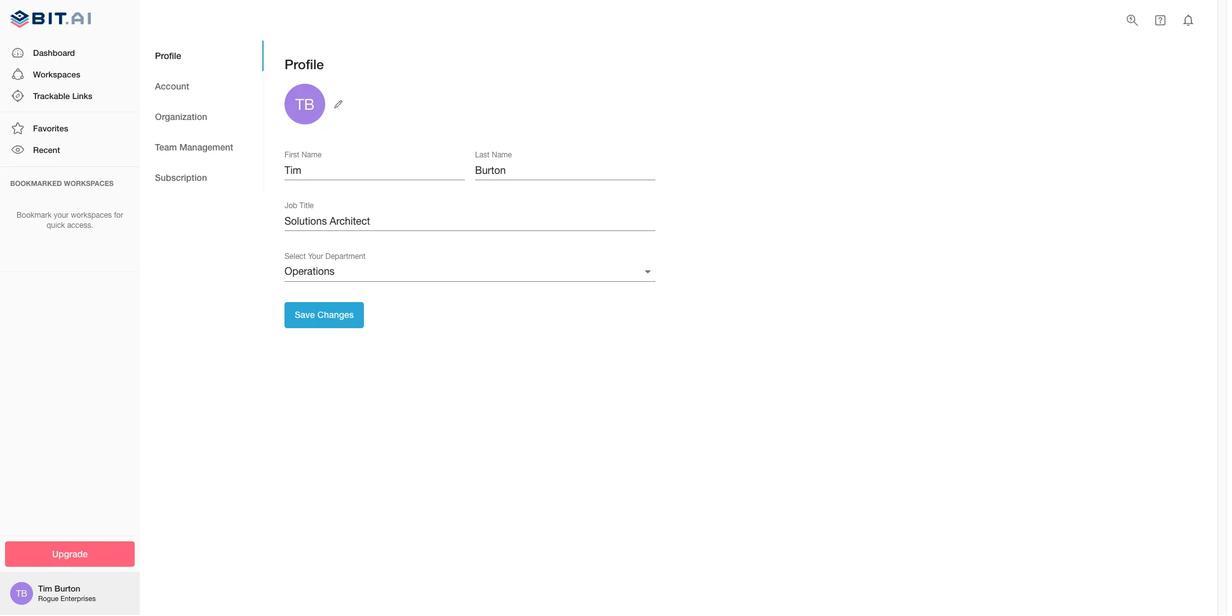 Task type: vqa. For each thing, say whether or not it's contained in the screenshot.
help 'image'
no



Task type: locate. For each thing, give the bounding box(es) containing it.
profile
[[155, 50, 181, 61], [285, 57, 324, 72]]

rogue
[[38, 596, 59, 603]]

1 horizontal spatial tb
[[295, 96, 315, 113]]

trackable
[[33, 91, 70, 101]]

department
[[325, 252, 366, 261]]

1 name from the left
[[302, 151, 322, 159]]

profile up account
[[155, 50, 181, 61]]

access.
[[67, 221, 93, 230]]

name right last
[[492, 151, 512, 159]]

favorites button
[[0, 118, 140, 139]]

John text field
[[285, 160, 465, 181]]

management
[[179, 142, 233, 152]]

for
[[114, 211, 123, 220]]

2 name from the left
[[492, 151, 512, 159]]

Doe text field
[[475, 160, 656, 181]]

name for last name
[[492, 151, 512, 159]]

name
[[302, 151, 322, 159], [492, 151, 512, 159]]

team
[[155, 142, 177, 152]]

tab list
[[140, 41, 264, 193]]

select your department operations
[[285, 252, 366, 277]]

profile link
[[140, 41, 264, 71]]

1 horizontal spatial profile
[[285, 57, 324, 72]]

upgrade
[[52, 549, 88, 560]]

CEO text field
[[285, 211, 656, 232]]

save changes button
[[285, 303, 364, 328]]

last name
[[475, 151, 512, 159]]

name right first
[[302, 151, 322, 159]]

bookmark
[[17, 211, 52, 220]]

tb
[[295, 96, 315, 113], [16, 589, 27, 599]]

operations button
[[285, 262, 656, 282]]

1 vertical spatial tb
[[16, 589, 27, 599]]

title
[[300, 202, 314, 210]]

tim burton rogue enterprises
[[38, 584, 96, 603]]

profile up the "tb" button
[[285, 57, 324, 72]]

organization link
[[140, 102, 264, 132]]

tb up first name
[[295, 96, 315, 113]]

name for first name
[[302, 151, 322, 159]]

job title
[[285, 202, 314, 210]]

job
[[285, 202, 298, 210]]

last
[[475, 151, 490, 159]]

0 vertical spatial tb
[[295, 96, 315, 113]]

workspaces
[[64, 179, 114, 187]]

1 horizontal spatial name
[[492, 151, 512, 159]]

workspaces
[[33, 69, 80, 79]]

save changes
[[295, 310, 354, 320]]

tb left tim
[[16, 589, 27, 599]]

team management
[[155, 142, 233, 152]]

0 horizontal spatial name
[[302, 151, 322, 159]]

first
[[285, 151, 300, 159]]



Task type: describe. For each thing, give the bounding box(es) containing it.
save
[[295, 310, 315, 320]]

trackable links
[[33, 91, 92, 101]]

dashboard
[[33, 47, 75, 58]]

bookmarked
[[10, 179, 62, 187]]

favorites
[[33, 123, 68, 134]]

select
[[285, 252, 306, 261]]

bookmarked workspaces
[[10, 179, 114, 187]]

dashboard button
[[0, 42, 140, 63]]

team management link
[[140, 132, 264, 163]]

tab list containing profile
[[140, 41, 264, 193]]

burton
[[54, 584, 80, 594]]

enterprises
[[61, 596, 96, 603]]

your
[[54, 211, 69, 220]]

workspaces
[[71, 211, 112, 220]]

recent button
[[0, 139, 140, 161]]

quick
[[47, 221, 65, 230]]

recent
[[33, 145, 60, 155]]

upgrade button
[[5, 542, 135, 567]]

operations
[[285, 266, 335, 277]]

first name
[[285, 151, 322, 159]]

0 horizontal spatial profile
[[155, 50, 181, 61]]

bookmark your workspaces for quick access.
[[17, 211, 123, 230]]

trackable links button
[[0, 85, 140, 107]]

your
[[308, 252, 323, 261]]

tim
[[38, 584, 52, 594]]

subscription link
[[140, 163, 264, 193]]

account link
[[140, 71, 264, 102]]

tb inside the "tb" button
[[295, 96, 315, 113]]

changes
[[318, 310, 354, 320]]

tb button
[[285, 84, 347, 125]]

links
[[72, 91, 92, 101]]

workspaces button
[[0, 63, 140, 85]]

0 horizontal spatial tb
[[16, 589, 27, 599]]

subscription
[[155, 172, 207, 183]]

account
[[155, 81, 189, 91]]

organization
[[155, 111, 207, 122]]



